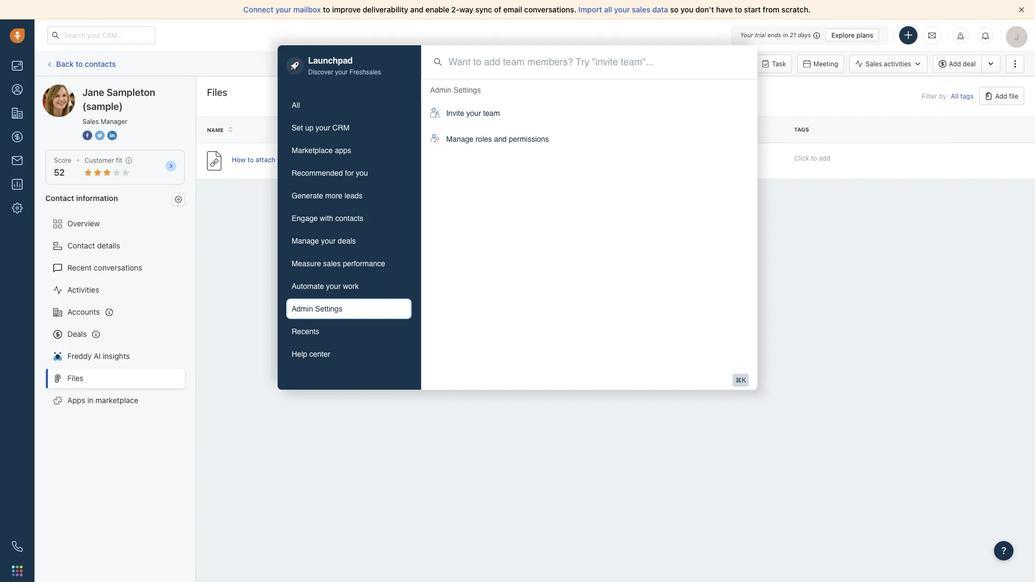 Task type: vqa. For each thing, say whether or not it's contained in the screenshot.
and to the left
yes



Task type: locate. For each thing, give the bounding box(es) containing it.
so
[[671, 5, 679, 14]]

sales
[[866, 60, 883, 68], [83, 118, 99, 125]]

add for add file
[[996, 92, 1008, 100]]

refresh.
[[570, 60, 593, 67]]

0 horizontal spatial add
[[950, 60, 962, 68]]

measure
[[292, 259, 321, 268]]

1 horizontal spatial contacts
[[336, 214, 364, 223]]

1 horizontal spatial in
[[784, 32, 789, 39]]

contact for contact details
[[67, 241, 95, 250]]

all up set
[[292, 101, 300, 110]]

admin settings for list of options list box
[[430, 86, 481, 94]]

settings inside heading
[[454, 86, 481, 94]]

sales for sales activities
[[866, 60, 883, 68]]

in
[[784, 32, 789, 39], [87, 396, 94, 405]]

measure sales performance
[[292, 259, 385, 268]]

contact down 52
[[45, 194, 74, 202]]

in left 21
[[784, 32, 789, 39]]

add left file
[[996, 92, 1008, 100]]

you right the for
[[356, 169, 368, 177]]

settings for admin settings button
[[315, 305, 343, 313]]

connect your mailbox to improve deliverability and enable 2-way sync of email conversations. import all your sales data so you don't have to start from scratch.
[[244, 5, 811, 14]]

1 horizontal spatial sales
[[632, 5, 651, 14]]

your up the 'owner'
[[467, 109, 481, 117]]

help
[[292, 350, 307, 359]]

automate
[[292, 282, 324, 291]]

measure sales performance button
[[286, 254, 412, 274]]

for
[[345, 169, 354, 177]]

1 horizontal spatial you
[[681, 5, 694, 14]]

Want to add team members? Try "invite team"... field
[[449, 55, 745, 69]]

marketplace
[[292, 146, 333, 155]]

1 vertical spatial sales
[[83, 118, 99, 125]]

0 vertical spatial sales
[[866, 60, 883, 68]]

recommended for you button
[[286, 163, 412, 183]]

add left deal
[[950, 60, 962, 68]]

file
[[1010, 92, 1019, 100]]

activities
[[885, 60, 912, 68]]

files
[[277, 156, 290, 164]]

add deal button
[[933, 55, 982, 73]]

1 vertical spatial add
[[996, 92, 1008, 100]]

1 vertical spatial manage
[[292, 237, 319, 245]]

1 vertical spatial all
[[292, 101, 300, 110]]

tab list containing all
[[286, 95, 412, 365]]

0 horizontal spatial files
[[67, 374, 83, 383]]

mng settings image
[[175, 196, 182, 203]]

contacts down search your crm... text box at top
[[85, 59, 116, 68]]

freddy
[[67, 352, 92, 361]]

to
[[323, 5, 330, 14], [735, 5, 743, 14], [76, 59, 83, 68], [562, 60, 568, 67], [812, 154, 818, 162], [248, 156, 254, 164], [292, 156, 299, 164]]

back
[[56, 59, 74, 68]]

and left enable
[[411, 5, 424, 14]]

add deal
[[950, 60, 976, 68]]

freshworks switcher image
[[12, 566, 23, 577]]

you
[[681, 5, 694, 14], [356, 169, 368, 177]]

all
[[604, 5, 613, 14]]

way
[[460, 5, 474, 14]]

admin settings inside button
[[292, 305, 343, 313]]

admin inside heading
[[430, 86, 452, 94]]

1 vertical spatial contact
[[67, 241, 95, 250]]

sales for sales manager
[[83, 118, 99, 125]]

0 horizontal spatial and
[[411, 5, 424, 14]]

manage roles and permissions
[[447, 135, 549, 143]]

0 horizontal spatial manage
[[292, 237, 319, 245]]

engage
[[292, 214, 318, 223]]

0 horizontal spatial click
[[545, 60, 560, 67]]

0 horizontal spatial you
[[356, 169, 368, 177]]

how to attach files to contacts?
[[232, 156, 331, 164]]

manage for manage roles and permissions
[[447, 135, 474, 143]]

your down launchpad
[[335, 69, 348, 76]]

files up name
[[207, 86, 228, 98]]

days
[[798, 32, 812, 39]]

0 horizontal spatial sales
[[323, 259, 341, 268]]

1 vertical spatial click
[[795, 154, 810, 162]]

1 vertical spatial contacts
[[336, 214, 364, 223]]

email image
[[929, 31, 937, 40]]

admin settings inside list of options list box
[[430, 86, 481, 94]]

manage down engage at the top
[[292, 237, 319, 245]]

admin settings heading
[[430, 85, 481, 95], [430, 85, 481, 95]]

contacts inside engage with contacts button
[[336, 214, 364, 223]]

admin settings
[[430, 86, 481, 94], [430, 86, 481, 94], [292, 305, 343, 313]]

1 vertical spatial sales
[[323, 259, 341, 268]]

click right available.
[[545, 60, 560, 67]]

all tags link
[[952, 92, 974, 100]]

twitter circled image
[[95, 129, 105, 141]]

0 vertical spatial add
[[950, 60, 962, 68]]

recent conversations
[[67, 264, 142, 272]]

files up apps
[[67, 374, 83, 383]]

your left deals
[[321, 237, 336, 245]]

0 horizontal spatial contacts
[[85, 59, 116, 68]]

insights
[[103, 352, 130, 361]]

to right how
[[248, 156, 254, 164]]

contacts inside "back to contacts" link
[[85, 59, 116, 68]]

settings inside button
[[315, 305, 343, 313]]

to left add
[[812, 154, 818, 162]]

admin settings button
[[286, 299, 412, 319]]

1 horizontal spatial add
[[996, 92, 1008, 100]]

0 vertical spatial manage
[[447, 135, 474, 143]]

marketplace
[[96, 396, 139, 405]]

contacts down generate more leads button
[[336, 214, 364, 223]]

0 vertical spatial files
[[207, 86, 228, 98]]

invite your team
[[447, 109, 500, 117]]

sampleton
[[107, 86, 155, 98]]

apps
[[67, 396, 85, 405]]

tab list
[[286, 95, 412, 365]]

1 horizontal spatial and
[[494, 135, 507, 143]]

leads
[[345, 192, 363, 200]]

press-command-k-to-open-and-close element
[[733, 374, 749, 387]]

1 vertical spatial files
[[67, 374, 83, 383]]

contacts for back to contacts
[[85, 59, 116, 68]]

contacts?
[[300, 156, 331, 164]]

settings for list of options list box
[[454, 86, 481, 94]]

click
[[545, 60, 560, 67], [795, 154, 810, 162]]

all right by
[[952, 92, 959, 100]]

list of options list box
[[422, 79, 758, 152]]

0 vertical spatial all
[[952, 92, 959, 100]]

sales up facebook circled icon
[[83, 118, 99, 125]]

your inside launchpad discover your freshsales
[[335, 69, 348, 76]]

add file button
[[980, 87, 1025, 105]]

don't
[[696, 5, 715, 14]]

recents
[[292, 327, 320, 336]]

updates available. click to refresh.
[[487, 60, 593, 67]]

available.
[[515, 60, 543, 67]]

to right files
[[292, 156, 299, 164]]

2-
[[452, 5, 460, 14]]

manage down the 'owner'
[[447, 135, 474, 143]]

0 horizontal spatial in
[[87, 396, 94, 405]]

freddy ai insights
[[67, 352, 130, 361]]

0 vertical spatial contact
[[45, 194, 74, 202]]

set up your crm
[[292, 124, 350, 132]]

phone image
[[12, 542, 23, 552]]

your trial ends in 21 days
[[741, 32, 812, 39]]

conversations
[[94, 264, 142, 272]]

you right so at the right top of page
[[681, 5, 694, 14]]

0 horizontal spatial sales
[[83, 118, 99, 125]]

0 vertical spatial contacts
[[85, 59, 116, 68]]

and right roles
[[494, 135, 507, 143]]

contacts
[[85, 59, 116, 68], [336, 214, 364, 223]]

settings
[[454, 86, 481, 94], [454, 86, 481, 94], [315, 305, 343, 313]]

click left add
[[795, 154, 810, 162]]

crm
[[333, 124, 350, 132]]

more
[[325, 192, 343, 200]]

1 vertical spatial you
[[356, 169, 368, 177]]

admin inside button
[[292, 305, 313, 313]]

manage inside list of options list box
[[447, 135, 474, 143]]

1 vertical spatial in
[[87, 396, 94, 405]]

jane sampleton (sample)
[[83, 86, 155, 112]]

marketplace apps button
[[286, 140, 412, 161]]

manage inside manage your deals button
[[292, 237, 319, 245]]

1 horizontal spatial manage
[[447, 135, 474, 143]]

manage
[[447, 135, 474, 143], [292, 237, 319, 245]]

contact up recent
[[67, 241, 95, 250]]

with
[[320, 214, 333, 223]]

click to add
[[795, 154, 831, 162]]

how
[[232, 156, 246, 164]]

your inside list of options list box
[[467, 109, 481, 117]]

how to attach files to contacts? link
[[232, 155, 331, 167]]

admin
[[430, 86, 452, 94], [430, 86, 452, 94], [292, 305, 313, 313]]

enable
[[426, 5, 450, 14]]

all inside button
[[292, 101, 300, 110]]

sales left data
[[632, 5, 651, 14]]

activities
[[67, 286, 99, 295]]

1 horizontal spatial all
[[952, 92, 959, 100]]

apps in marketplace
[[67, 396, 139, 405]]

0 vertical spatial click
[[545, 60, 560, 67]]

1 horizontal spatial click
[[795, 154, 810, 162]]

add for add deal
[[950, 60, 962, 68]]

sales up automate your work
[[323, 259, 341, 268]]

1 vertical spatial and
[[494, 135, 507, 143]]

sales left activities
[[866, 60, 883, 68]]

invite
[[447, 109, 465, 117]]

1 horizontal spatial sales
[[866, 60, 883, 68]]

1 horizontal spatial files
[[207, 86, 228, 98]]

your right all
[[615, 5, 630, 14]]

recents button
[[286, 322, 412, 342]]

in right apps
[[87, 396, 94, 405]]

0 horizontal spatial all
[[292, 101, 300, 110]]



Task type: describe. For each thing, give the bounding box(es) containing it.
all button
[[286, 95, 412, 115]]

deals
[[338, 237, 356, 245]]

52
[[54, 168, 65, 178]]

and inside list of options list box
[[494, 135, 507, 143]]

automate your work
[[292, 282, 359, 291]]

owner
[[459, 127, 480, 133]]

0 vertical spatial you
[[681, 5, 694, 14]]

21
[[790, 32, 797, 39]]

you inside button
[[356, 169, 368, 177]]

admin settings for admin settings button
[[292, 305, 343, 313]]

0 vertical spatial sales
[[632, 5, 651, 14]]

filter by all tags
[[922, 92, 974, 100]]

tags
[[961, 92, 974, 100]]

admin for admin settings button
[[292, 305, 313, 313]]

email
[[613, 60, 629, 68]]

your inside button
[[321, 237, 336, 245]]

add file
[[996, 92, 1019, 100]]

contact information
[[45, 194, 118, 202]]

set up your crm button
[[286, 118, 412, 138]]

launchpad discover your freshsales
[[308, 55, 381, 76]]

generate more leads
[[292, 192, 363, 200]]

data
[[653, 5, 669, 14]]

sales activities
[[866, 60, 912, 68]]

back to contacts
[[56, 59, 116, 68]]

recent
[[67, 264, 92, 272]]

contacts for engage with contacts
[[336, 214, 364, 223]]

0 vertical spatial in
[[784, 32, 789, 39]]

marketplace apps
[[292, 146, 351, 155]]

task button
[[756, 55, 792, 73]]

your left mailbox
[[276, 5, 292, 14]]

manager
[[101, 118, 127, 125]]

admin for list of options list box
[[430, 86, 452, 94]]

center
[[310, 350, 330, 359]]

manage your deals
[[292, 237, 356, 245]]

updates
[[487, 60, 513, 67]]

to right mailbox
[[323, 5, 330, 14]]

name
[[207, 127, 224, 133]]

your left work
[[326, 282, 341, 291]]

email
[[504, 5, 523, 14]]

back to contacts link
[[45, 55, 117, 72]]

admin settings heading inside list of options list box
[[430, 85, 481, 95]]

import all your sales data link
[[579, 5, 671, 14]]

meeting button
[[798, 55, 845, 73]]

jane
[[83, 86, 104, 98]]

email button
[[597, 55, 635, 73]]

task
[[773, 60, 787, 68]]

your
[[741, 32, 754, 39]]

52 button
[[54, 168, 65, 178]]

attach
[[256, 156, 276, 164]]

your right up
[[316, 124, 330, 132]]

scratch.
[[782, 5, 811, 14]]

⌘ k
[[736, 377, 747, 384]]

up
[[305, 124, 314, 132]]

recommended
[[292, 169, 343, 177]]

sales inside 'button'
[[323, 259, 341, 268]]

connect your mailbox link
[[244, 5, 323, 14]]

phone element
[[6, 536, 28, 558]]

team
[[483, 109, 500, 117]]

discover
[[308, 69, 334, 76]]

facebook circled image
[[83, 129, 92, 141]]

start
[[745, 5, 761, 14]]

generate
[[292, 192, 323, 200]]

add
[[820, 154, 831, 162]]

0 vertical spatial and
[[411, 5, 424, 14]]

work
[[343, 282, 359, 291]]

import
[[579, 5, 603, 14]]

apps
[[335, 146, 351, 155]]

(sample)
[[83, 100, 123, 112]]

manage for manage your deals
[[292, 237, 319, 245]]

customer fit
[[85, 157, 122, 164]]

explore
[[832, 31, 855, 39]]

have
[[717, 5, 733, 14]]

score
[[54, 157, 72, 164]]

⌘
[[736, 377, 742, 384]]

to right back
[[76, 59, 83, 68]]

to left refresh.
[[562, 60, 568, 67]]

mailbox
[[294, 5, 321, 14]]

close image
[[1020, 7, 1025, 12]]

information
[[76, 194, 118, 202]]

help center
[[292, 350, 330, 359]]

ai
[[94, 352, 101, 361]]

overview
[[67, 219, 100, 228]]

linkedin circled image
[[107, 129, 117, 141]]

help center button
[[286, 344, 412, 365]]

deliverability
[[363, 5, 409, 14]]

deal
[[964, 60, 976, 68]]

to left start
[[735, 5, 743, 14]]

sales manager
[[83, 118, 127, 125]]

sync
[[476, 5, 492, 14]]

manage your deals button
[[286, 231, 412, 251]]

details
[[97, 241, 120, 250]]

fit
[[116, 157, 122, 164]]

conversations.
[[525, 5, 577, 14]]

from
[[763, 5, 780, 14]]

Search your CRM... text field
[[47, 26, 155, 45]]

trial
[[756, 32, 766, 39]]

explore plans
[[832, 31, 874, 39]]

updates available. click to refresh. link
[[472, 54, 599, 74]]

performance
[[343, 259, 385, 268]]

ends
[[768, 32, 782, 39]]

accounts
[[67, 308, 100, 317]]

contact for contact information
[[45, 194, 74, 202]]

permissions
[[509, 135, 549, 143]]



